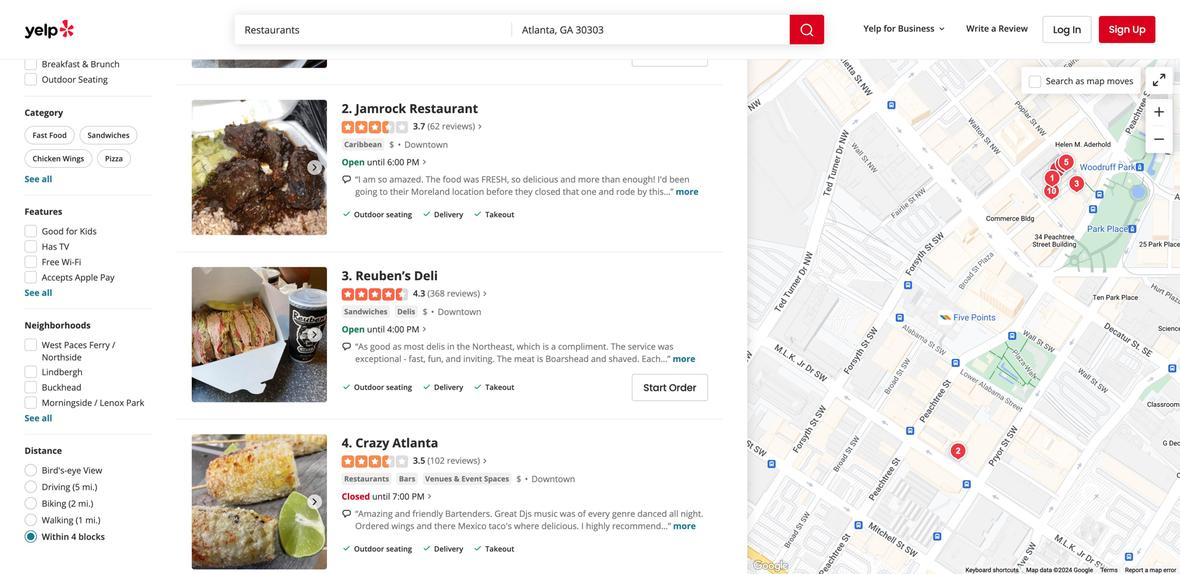 Task type: vqa. For each thing, say whether or not it's contained in the screenshot.
seating to the middle
yes



Task type: locate. For each thing, give the bounding box(es) containing it.
0 vertical spatial $
[[389, 139, 394, 150]]

1 start order from the top
[[643, 46, 696, 60]]

see all button for west paces ferry / northside
[[25, 412, 52, 424]]

this
[[554, 6, 568, 18]]

until up "amazing
[[372, 490, 390, 502]]

0 horizontal spatial in
[[412, 6, 419, 18]]

offers up offers takeout
[[42, 12, 67, 24]]

2 slideshow element from the top
[[192, 100, 327, 235]]

group
[[1146, 99, 1173, 153]]

16 speech v2 image
[[342, 175, 352, 184], [342, 342, 352, 352]]

zoom in image
[[1152, 104, 1167, 119]]

see all button inside features group
[[25, 287, 52, 298]]

next image left closed on the left bottom of the page
[[307, 494, 322, 509]]

1 horizontal spatial $
[[423, 306, 428, 318]]

the inside "i am so amazed. the food was fresh, so delicious and more than enough! i'd been going to their moreland location before they closed that one and rode by this…"
[[426, 173, 441, 185]]

fast food
[[33, 130, 67, 140]]

reviews) inside (368 reviews) link
[[447, 287, 480, 299]]

mi.) right (2
[[78, 498, 93, 509]]

was left of
[[560, 508, 575, 519]]

for left kids
[[66, 225, 78, 237]]

slideshow element
[[192, 0, 327, 68], [192, 100, 327, 235], [192, 267, 327, 402], [192, 434, 327, 569]]

0 vertical spatial see all
[[25, 173, 52, 185]]

sandwiches up pizza
[[88, 130, 129, 140]]

the up top.…"
[[631, 6, 644, 18]]

and
[[681, 6, 697, 18], [560, 173, 576, 185], [599, 186, 614, 197], [446, 353, 461, 364], [591, 353, 606, 364], [395, 508, 410, 519], [417, 520, 432, 532]]

(368
[[427, 287, 445, 299]]

1 vertical spatial see all
[[25, 287, 52, 298]]

1 horizontal spatial map
[[1150, 566, 1162, 574]]

16 chevron right v2 image up friendly
[[425, 492, 434, 501]]

a right write
[[991, 22, 996, 34]]

more
[[578, 173, 600, 185], [676, 186, 699, 197], [673, 353, 695, 364], [673, 520, 696, 532]]

see all inside category 'group'
[[25, 173, 52, 185]]

0 vertical spatial sandwiches button
[[80, 126, 137, 144]]

address, neighborhood, city, state or zip text field
[[512, 15, 790, 44]]

2 order from the top
[[669, 381, 696, 394]]

1 vertical spatial by
[[637, 186, 647, 197]]

breakfast
[[42, 58, 80, 70]]

2 vertical spatial pm
[[412, 490, 425, 502]]

chicken wings
[[33, 153, 84, 163]]

7:00
[[392, 490, 409, 502]]

see all button inside the "neighborhoods" group
[[25, 412, 52, 424]]

3 slideshow element from the top
[[192, 267, 327, 402]]

16 chevron right v2 image for 4 . crazy atlanta
[[480, 456, 490, 466]]

(102 reviews)
[[427, 454, 480, 466]]

1 horizontal spatial was
[[560, 508, 575, 519]]

0 vertical spatial the
[[426, 173, 441, 185]]

2 next image from the top
[[307, 494, 322, 509]]

yelp for business
[[864, 22, 935, 34]]

1 vertical spatial see
[[25, 287, 39, 298]]

3 see from the top
[[25, 412, 39, 424]]

1 vertical spatial seating
[[386, 382, 412, 392]]

driving (5 mi.)
[[42, 481, 97, 493]]

is
[[543, 340, 549, 352], [537, 353, 543, 364]]

next image
[[307, 160, 322, 175], [307, 494, 322, 509]]

where
[[514, 520, 539, 532]]

fun,
[[428, 353, 443, 364]]

employees
[[448, 18, 491, 30]]

16 speech v2 image left ""i"
[[342, 175, 352, 184]]

category
[[25, 107, 63, 118]]

as right search
[[1076, 75, 1084, 87]]

0 vertical spatial /
[[112, 339, 115, 351]]

(368 reviews) link
[[427, 286, 490, 299]]

pm
[[406, 156, 419, 168], [406, 323, 419, 335], [412, 490, 425, 502]]

mi.) right (1
[[85, 514, 100, 526]]

1 see from the top
[[25, 173, 39, 185]]

4 left crazy
[[342, 434, 349, 451]]

1 see all from the top
[[25, 173, 52, 185]]

16 checkmark v2 image
[[393, 48, 403, 57], [342, 209, 352, 219], [422, 209, 432, 219], [422, 382, 432, 392], [342, 543, 352, 553], [422, 543, 432, 553]]

0 vertical spatial was
[[464, 173, 479, 185]]

map for error
[[1150, 566, 1162, 574]]

1 vertical spatial as
[[393, 340, 402, 352]]

order down address, neighborhood, city, state or zip field
[[669, 46, 696, 60]]

& for brunch
[[82, 58, 88, 70]]

1 vertical spatial 16 speech v2 image
[[342, 509, 352, 519]]

going
[[355, 186, 377, 197]]

keyboard
[[966, 566, 991, 574]]

event.
[[483, 6, 508, 18]]

1 horizontal spatial so
[[511, 173, 521, 185]]

& inside 'button'
[[454, 473, 460, 484]]

0 vertical spatial as
[[1076, 75, 1084, 87]]

$ up 6:00 at the left top
[[389, 139, 394, 150]]

reviews) inside (102 reviews) "link"
[[447, 454, 480, 466]]

None search field
[[235, 15, 824, 44]]

biking (2 mi.)
[[42, 498, 93, 509]]

see all down morningside
[[25, 412, 52, 424]]

start order down each…"
[[643, 381, 696, 394]]

2 horizontal spatial for
[[884, 22, 896, 34]]

1 start order link from the top
[[632, 40, 708, 67]]

previous image
[[197, 160, 211, 175], [197, 327, 211, 342]]

1 vertical spatial is
[[537, 353, 543, 364]]

to inside "was recently in the area for an event. walked by this place, checked the reviews, and decided to give it a try! employees were friendly, but not over the top.…"
[[389, 18, 397, 30]]

4
[[342, 434, 349, 451], [71, 531, 76, 542]]

sign up link
[[1099, 16, 1156, 43]]

& up seating
[[82, 58, 88, 70]]

outdoor seating down "ordered"
[[354, 544, 412, 554]]

reviews) for 2 . jamrock restaurant
[[442, 120, 475, 132]]

0 vertical spatial sandwiches
[[88, 130, 129, 140]]

genre
[[612, 508, 635, 519]]

seating down - on the bottom left of page
[[386, 382, 412, 392]]

3.7
[[413, 120, 427, 132]]

by left this
[[542, 6, 551, 18]]

reviews) for 4 . crazy atlanta
[[447, 454, 480, 466]]

$ right spaces
[[516, 473, 521, 485]]

was
[[464, 173, 479, 185], [658, 340, 674, 352], [560, 508, 575, 519]]

see all inside the "neighborhoods" group
[[25, 412, 52, 424]]

2 offers from the top
[[42, 27, 67, 39]]

see all button
[[25, 173, 52, 185], [25, 287, 52, 298], [25, 412, 52, 424]]

2 none field from the left
[[512, 15, 790, 44]]

16 chevron right v2 image up 'most' at the left of page
[[419, 324, 429, 334]]

outdoor down going
[[354, 209, 384, 219]]

within
[[42, 531, 69, 542]]

1 next image from the top
[[307, 0, 322, 8]]

0 vertical spatial to
[[389, 18, 397, 30]]

the up shaved.
[[611, 340, 626, 352]]

previous image
[[197, 494, 211, 509]]

2 previous image from the top
[[197, 327, 211, 342]]

$
[[389, 139, 394, 150], [423, 306, 428, 318], [516, 473, 521, 485]]

delivery down the things to do, nail salons, plumbers text field
[[354, 48, 383, 58]]

16 chevron right v2 image up spaces
[[480, 456, 490, 466]]

search as map moves
[[1046, 75, 1133, 87]]

morningside
[[42, 397, 92, 408]]

next image for 4 . crazy atlanta
[[307, 494, 322, 509]]

order down each…"
[[669, 381, 696, 394]]

1 vertical spatial start
[[643, 381, 667, 394]]

more link down been at the top right of page
[[676, 186, 699, 197]]

2 vertical spatial 16 chevron right v2 image
[[425, 492, 434, 501]]

next image
[[307, 0, 322, 8], [307, 327, 322, 342]]

0 vertical spatial for
[[457, 6, 469, 18]]

1 vertical spatial in
[[447, 340, 455, 352]]

order for delivery
[[669, 381, 696, 394]]

16 speech v2 image left ""was"
[[342, 7, 352, 17]]

start for takeout
[[643, 46, 667, 60]]

to inside "i am so amazed. the food was fresh, so delicious and more than enough! i'd been going to their moreland location before they closed that one and rode by this…"
[[380, 186, 388, 197]]

to down recently
[[389, 18, 397, 30]]

1 next image from the top
[[307, 160, 322, 175]]

16 chevron right v2 image inside (368 reviews) link
[[480, 289, 490, 299]]

see inside the "neighborhoods" group
[[25, 412, 39, 424]]

and right reviews,
[[681, 6, 697, 18]]

try!
[[432, 18, 446, 30]]

2 start order link from the top
[[632, 374, 708, 401]]

2
[[342, 100, 349, 117]]

3 seating from the top
[[386, 544, 412, 554]]

yelp for business button
[[859, 17, 952, 39]]

0 vertical spatial next image
[[307, 160, 322, 175]]

1 vertical spatial reviews)
[[447, 287, 480, 299]]

$ right delis link
[[423, 306, 428, 318]]

2 vertical spatial see all button
[[25, 412, 52, 424]]

1 vertical spatial 16 speech v2 image
[[342, 342, 352, 352]]

the taqueria on broad image
[[1040, 166, 1065, 191]]

bars
[[399, 473, 415, 484]]

3 . from the top
[[349, 434, 352, 451]]

1 vertical spatial 16 chevron right v2 image
[[419, 324, 429, 334]]

see all inside features group
[[25, 287, 52, 298]]

"was recently in the area for an event. walked by this place, checked the reviews, and decided to give it a try! employees were friendly, but not over the top.…"
[[355, 6, 697, 30]]

more right each…"
[[673, 353, 695, 364]]

1 vertical spatial .
[[349, 267, 352, 284]]

see down chicken
[[25, 173, 39, 185]]

1 horizontal spatial in
[[447, 340, 455, 352]]

for for yelp for business
[[884, 22, 896, 34]]

was up location
[[464, 173, 479, 185]]

1 horizontal spatial for
[[457, 6, 469, 18]]

2 start order from the top
[[643, 381, 696, 394]]

the down northeast,
[[497, 353, 512, 364]]

2 vertical spatial until
[[372, 490, 390, 502]]

1 . from the top
[[349, 100, 352, 117]]

2 see all button from the top
[[25, 287, 52, 298]]

open up ""i"
[[342, 156, 365, 168]]

2 . from the top
[[349, 267, 352, 284]]

was inside "as good as most delis in the northeast, which is a compliment.  the service was exceptional - fast, fun, and inviting.  the meat is boarshead and shaved.  each…" more
[[658, 340, 674, 352]]

1 vertical spatial pm
[[406, 323, 419, 335]]

is right meat
[[537, 353, 543, 364]]

1 vertical spatial &
[[454, 473, 460, 484]]

1 seating from the top
[[386, 209, 412, 219]]

more up one
[[578, 173, 600, 185]]

brickstone cafe image
[[1054, 150, 1079, 175]]

biking
[[42, 498, 66, 509]]

by down enough!
[[637, 186, 647, 197]]

the down checked
[[602, 18, 615, 30]]

0 vertical spatial outdoor seating
[[354, 209, 412, 219]]

for left an
[[457, 6, 469, 18]]

none field the things to do, nail salons, plumbers
[[235, 15, 512, 44]]

1 so from the left
[[378, 173, 387, 185]]

1 offers from the top
[[42, 12, 67, 24]]

breakfast & brunch
[[42, 58, 120, 70]]

sandwiches button up pizza
[[80, 126, 137, 144]]

2 vertical spatial reviews)
[[447, 454, 480, 466]]

see all down chicken
[[25, 173, 52, 185]]

blocks
[[78, 531, 105, 542]]

terms link
[[1101, 566, 1118, 574]]

1 order from the top
[[669, 46, 696, 60]]

2 vertical spatial .
[[349, 434, 352, 451]]

2 start from the top
[[643, 381, 667, 394]]

16 speech v2 image for "amazing
[[342, 509, 352, 519]]

1 16 speech v2 image from the top
[[342, 7, 352, 17]]

more inside "as good as most delis in the northeast, which is a compliment.  the service was exceptional - fast, fun, and inviting.  the meat is boarshead and shaved.  each…" more
[[673, 353, 695, 364]]

rode
[[616, 186, 635, 197]]

0 vertical spatial seating
[[386, 209, 412, 219]]

delivery up offers takeout
[[69, 12, 101, 24]]

pm right the 7:00
[[412, 490, 425, 502]]

start order link for delivery
[[632, 374, 708, 401]]

1 previous image from the top
[[197, 160, 211, 175]]

pm for restaurant
[[406, 156, 419, 168]]

within 4 blocks
[[42, 531, 105, 542]]

2 next image from the top
[[307, 327, 322, 342]]

1 vertical spatial open
[[342, 323, 365, 335]]

venues & event spaces
[[425, 473, 509, 484]]

2 horizontal spatial was
[[658, 340, 674, 352]]

things to do, nail salons, plumbers text field
[[235, 15, 512, 44]]

see all for good
[[25, 287, 52, 298]]

1 vertical spatial /
[[94, 397, 98, 408]]

1 vertical spatial map
[[1150, 566, 1162, 574]]

all for category
[[42, 173, 52, 185]]

0 vertical spatial start order link
[[632, 40, 708, 67]]

16 speech v2 image
[[342, 7, 352, 17], [342, 509, 352, 519]]

. left jamrock
[[349, 100, 352, 117]]

eye
[[67, 464, 81, 476]]

mi.) right (5
[[82, 481, 97, 493]]

more inside "i am so amazed. the food was fresh, so delicious and more than enough! i'd been going to their moreland location before they closed that one and rode by this…"
[[578, 173, 600, 185]]

16 chevron right v2 image inside (102 reviews) "link"
[[480, 456, 490, 466]]

yelp
[[864, 22, 881, 34]]

downtown down (368 reviews) link
[[438, 306, 481, 318]]

map for moves
[[1087, 75, 1105, 87]]

1 horizontal spatial /
[[112, 339, 115, 351]]

as inside "as good as most delis in the northeast, which is a compliment.  the service was exceptional - fast, fun, and inviting.  the meat is boarshead and shaved.  each…" more
[[393, 340, 402, 352]]

caribbean
[[344, 139, 382, 149]]

see all down accepts at the top left of page
[[25, 287, 52, 298]]

bars button
[[396, 473, 418, 485]]

keyboard shortcuts
[[966, 566, 1019, 574]]

all
[[42, 173, 52, 185], [42, 287, 52, 298], [42, 412, 52, 424], [669, 508, 678, 519]]

for inside features group
[[66, 225, 78, 237]]

0 horizontal spatial to
[[380, 186, 388, 197]]

0 horizontal spatial for
[[66, 225, 78, 237]]

0 vertical spatial 16 chevron right v2 image
[[480, 289, 490, 299]]

all left "night."
[[669, 508, 678, 519]]

all inside category 'group'
[[42, 173, 52, 185]]

3.7 star rating image
[[342, 121, 408, 133]]

0 vertical spatial pm
[[406, 156, 419, 168]]

0 vertical spatial see all button
[[25, 173, 52, 185]]

6:00
[[387, 156, 404, 168]]

all down chicken
[[42, 173, 52, 185]]

closed
[[535, 186, 561, 197]]

2 16 speech v2 image from the top
[[342, 342, 352, 352]]

1 outdoor seating from the top
[[354, 209, 412, 219]]

. up 4.3 star rating image
[[349, 267, 352, 284]]

see up the 'neighborhoods'
[[25, 287, 39, 298]]

0 horizontal spatial was
[[464, 173, 479, 185]]

/ right ferry
[[112, 339, 115, 351]]

2 vertical spatial mi.)
[[85, 514, 100, 526]]

2 see from the top
[[25, 287, 39, 298]]

paces
[[64, 339, 87, 351]]

0 vertical spatial &
[[82, 58, 88, 70]]

report a map error link
[[1125, 566, 1176, 574]]

16 chevron right v2 image for 4 . crazy atlanta
[[425, 492, 434, 501]]

offers down offers delivery at the left of the page
[[42, 27, 67, 39]]

0 horizontal spatial /
[[94, 397, 98, 408]]

takeout
[[69, 27, 101, 39], [405, 48, 434, 58], [485, 209, 514, 219], [485, 382, 514, 392], [485, 544, 514, 554]]

1 vertical spatial mi.)
[[78, 498, 93, 509]]

all for features
[[42, 287, 52, 298]]

2 vertical spatial the
[[497, 353, 512, 364]]

0 vertical spatial map
[[1087, 75, 1105, 87]]

16 chevron right v2 image
[[480, 289, 490, 299], [419, 324, 429, 334], [425, 492, 434, 501]]

2 vertical spatial see
[[25, 412, 39, 424]]

area
[[437, 6, 455, 18]]

more link for crazy atlanta
[[673, 520, 696, 532]]

before
[[486, 186, 513, 197]]

0 vertical spatial open
[[342, 156, 365, 168]]

google image
[[750, 558, 791, 574]]

more link for reuben's deli
[[673, 353, 695, 364]]

sandwiches down 4.3 star rating image
[[344, 306, 387, 316]]

crazy
[[355, 434, 389, 451]]

3 see all button from the top
[[25, 412, 52, 424]]

0 horizontal spatial map
[[1087, 75, 1105, 87]]

16 chevron right v2 image right '(368'
[[480, 289, 490, 299]]

were
[[494, 18, 514, 30]]

1 vertical spatial until
[[367, 323, 385, 335]]

1 vertical spatial offers
[[42, 27, 67, 39]]

reviews) inside (62 reviews) link
[[442, 120, 475, 132]]

16 chevron right v2 image inside (62 reviews) link
[[475, 122, 485, 132]]

3 outdoor seating from the top
[[354, 544, 412, 554]]

see all button down accepts at the top left of page
[[25, 287, 52, 298]]

2 outdoor seating from the top
[[354, 382, 412, 392]]

downtown
[[404, 139, 448, 150], [438, 306, 481, 318], [532, 473, 575, 485]]

best cajun asian image
[[1039, 179, 1064, 204]]

the inside "as good as most delis in the northeast, which is a compliment.  the service was exceptional - fast, fun, and inviting.  the meat is boarshead and shaved.  each…" more
[[457, 340, 470, 352]]

4 slideshow element from the top
[[192, 434, 327, 569]]

2 horizontal spatial the
[[611, 340, 626, 352]]

start order for delivery
[[643, 381, 696, 394]]

None field
[[235, 15, 512, 44], [512, 15, 790, 44]]

0 vertical spatial 16 speech v2 image
[[342, 175, 352, 184]]

enough!
[[622, 173, 655, 185]]

16 speech v2 image for "was
[[342, 7, 352, 17]]

offers delivery
[[42, 12, 101, 24]]

0 vertical spatial next image
[[307, 0, 322, 8]]

a inside "as good as most delis in the northeast, which is a compliment.  the service was exceptional - fast, fun, and inviting.  the meat is boarshead and shaved.  each…" more
[[551, 340, 556, 352]]

downtown down 3.7 at the top of page
[[404, 139, 448, 150]]

outdoor down breakfast
[[42, 73, 76, 85]]

outdoor seating for jamrock
[[354, 209, 412, 219]]

16 speech v2 image left "as
[[342, 342, 352, 352]]

16 speech v2 image for 3
[[342, 342, 352, 352]]

"as
[[355, 340, 368, 352]]

all inside the "neighborhoods" group
[[42, 412, 52, 424]]

as left 'most' at the left of page
[[393, 340, 402, 352]]

slideshow element for 4
[[192, 434, 327, 569]]

and down compliment. at bottom
[[591, 353, 606, 364]]

to for decided
[[389, 18, 397, 30]]

reuben's deli image
[[1065, 172, 1089, 196]]

1 horizontal spatial by
[[637, 186, 647, 197]]

16 chevron right v2 image up amazed.
[[419, 157, 429, 167]]

but
[[551, 18, 564, 30]]

more down "night."
[[673, 520, 696, 532]]

food
[[443, 173, 461, 185]]

.
[[349, 100, 352, 117], [349, 267, 352, 284], [349, 434, 352, 451]]

the up inviting.
[[457, 340, 470, 352]]

0 vertical spatial mi.)
[[82, 481, 97, 493]]

1 vertical spatial see all button
[[25, 287, 52, 298]]

1 16 speech v2 image from the top
[[342, 175, 352, 184]]

. for 2
[[349, 100, 352, 117]]

2 vertical spatial was
[[560, 508, 575, 519]]

category group
[[22, 106, 152, 185]]

0 vertical spatial 16 speech v2 image
[[342, 7, 352, 17]]

16 chevron right v2 image
[[475, 122, 485, 132], [419, 157, 429, 167], [480, 456, 490, 466]]

seating for crazy
[[386, 544, 412, 554]]

seating for jamrock
[[386, 209, 412, 219]]

not
[[566, 18, 580, 30]]

16 chevron down v2 image
[[937, 24, 947, 34]]

1 vertical spatial more link
[[673, 353, 695, 364]]

16 chevron right v2 image down restaurant
[[475, 122, 485, 132]]

. for 3
[[349, 267, 352, 284]]

0 vertical spatial start
[[643, 46, 667, 60]]

see inside features group
[[25, 287, 39, 298]]

(5
[[72, 481, 80, 493]]

was up each…"
[[658, 340, 674, 352]]

16 checkmark v2 image
[[342, 48, 352, 57], [473, 209, 483, 219], [342, 382, 352, 392], [473, 382, 483, 392], [473, 543, 483, 553]]

1 start from the top
[[643, 46, 667, 60]]

0 horizontal spatial 4
[[71, 531, 76, 542]]

2 see all from the top
[[25, 287, 52, 298]]

for inside button
[[884, 22, 896, 34]]

offers for offers delivery
[[42, 12, 67, 24]]

open until 6:00 pm
[[342, 156, 419, 168]]

start down address, neighborhood, city, state or zip text box
[[643, 46, 667, 60]]

reviews) up venues & event spaces
[[447, 454, 480, 466]]

in
[[412, 6, 419, 18], [447, 340, 455, 352]]

start down each…"
[[643, 381, 667, 394]]

place,
[[570, 6, 594, 18]]

start order down address, neighborhood, city, state or zip field
[[643, 46, 696, 60]]

all inside features group
[[42, 287, 52, 298]]

2 16 speech v2 image from the top
[[342, 509, 352, 519]]

so up the they
[[511, 173, 521, 185]]

walking (1 mi.)
[[42, 514, 100, 526]]

more link right each…"
[[673, 353, 695, 364]]

outdoor seating down the their
[[354, 209, 412, 219]]

search image
[[800, 23, 814, 38]]

1 vertical spatial previous image
[[197, 327, 211, 342]]

1 horizontal spatial &
[[454, 473, 460, 484]]

0 vertical spatial .
[[349, 100, 352, 117]]

all inside "amazing and friendly bartenders. great djs music was of every genre danced all night. ordered wings and there mexico taco's where delicious. i highly recommend…"
[[669, 508, 678, 519]]

free wi-fi
[[42, 256, 81, 268]]

0 horizontal spatial the
[[426, 173, 441, 185]]

2 open from the top
[[342, 323, 365, 335]]

0 vertical spatial by
[[542, 6, 551, 18]]

boarshead
[[545, 353, 589, 364]]

start order link down each…"
[[632, 374, 708, 401]]

1 horizontal spatial as
[[1076, 75, 1084, 87]]

a inside "was recently in the area for an event. walked by this place, checked the reviews, and decided to give it a try! employees were friendly, but not over the top.…"
[[425, 18, 430, 30]]

0 vertical spatial see
[[25, 173, 39, 185]]

pm right 4:00
[[406, 323, 419, 335]]

next image left ""i"
[[307, 160, 322, 175]]

16 speech v2 image down closed on the left bottom of the page
[[342, 509, 352, 519]]

2 vertical spatial see all
[[25, 412, 52, 424]]

. left crazy
[[349, 434, 352, 451]]

0 vertical spatial start order
[[643, 46, 696, 60]]

kids
[[80, 225, 97, 237]]

is right the which
[[543, 340, 549, 352]]

0 horizontal spatial as
[[393, 340, 402, 352]]

one
[[581, 186, 596, 197]]

1 horizontal spatial 4
[[342, 434, 349, 451]]

start order link down reviews,
[[632, 40, 708, 67]]

1 none field from the left
[[235, 15, 512, 44]]

for for good for kids
[[66, 225, 78, 237]]

error
[[1163, 566, 1176, 574]]

map region
[[634, 0, 1180, 574]]

4:00
[[387, 323, 404, 335]]

downtown up music
[[532, 473, 575, 485]]

bird's-
[[42, 464, 67, 476]]

1 vertical spatial next image
[[307, 494, 322, 509]]

reviews) right '(368'
[[447, 287, 480, 299]]

1 horizontal spatial sandwiches
[[344, 306, 387, 316]]

3 see all from the top
[[25, 412, 52, 424]]

more link down "night."
[[673, 520, 696, 532]]

1 vertical spatial next image
[[307, 327, 322, 342]]

next image for 2 . jamrock restaurant
[[307, 160, 322, 175]]

a up boarshead
[[551, 340, 556, 352]]

1 open from the top
[[342, 156, 365, 168]]

1 vertical spatial start order link
[[632, 374, 708, 401]]



Task type: describe. For each thing, give the bounding box(es) containing it.
0 vertical spatial downtown
[[404, 139, 448, 150]]

friendly,
[[516, 18, 548, 30]]

caribbean link
[[342, 138, 384, 151]]

until for crazy
[[372, 490, 390, 502]]

open for reuben's deli
[[342, 323, 365, 335]]

previous image for 2
[[197, 160, 211, 175]]

until for jamrock
[[367, 156, 385, 168]]

delivery down the moreland
[[434, 209, 463, 219]]

venues & event spaces link
[[423, 473, 512, 485]]

outdoor down "ordered"
[[354, 544, 384, 554]]

map
[[1026, 566, 1038, 574]]

2 vertical spatial downtown
[[532, 473, 575, 485]]

"i am so amazed. the food was fresh, so delicious and more than enough! i'd been going to their moreland location before they closed that one and rode by this…"
[[355, 173, 690, 197]]

the up it
[[421, 6, 435, 18]]

ali baba cafe image
[[1046, 158, 1070, 182]]

outdoor seating
[[42, 73, 108, 85]]

wings
[[391, 520, 414, 532]]

good for kids
[[42, 225, 97, 237]]

crazy atlanta link
[[355, 434, 438, 451]]

and inside "was recently in the area for an event. walked by this place, checked the reviews, and decided to give it a try! employees were friendly, but not over the top.…"
[[681, 6, 697, 18]]

pm for deli
[[406, 323, 419, 335]]

and right fun,
[[446, 353, 461, 364]]

takeout down offers delivery at the left of the page
[[69, 27, 101, 39]]

start order for takeout
[[643, 46, 696, 60]]

northside
[[42, 351, 82, 363]]

16 chevron right v2 image for 3 . reuben's deli
[[419, 324, 429, 334]]

meat
[[514, 353, 535, 364]]

northeast,
[[472, 340, 515, 352]]

walked
[[510, 6, 539, 18]]

i'd
[[658, 173, 667, 185]]

restaurants link
[[342, 473, 392, 485]]

in inside "was recently in the area for an event. walked by this place, checked the reviews, and decided to give it a try! employees were friendly, but not over the top.…"
[[412, 6, 419, 18]]

"amazing and friendly bartenders. great djs music was of every genre danced all night. ordered wings and there mexico taco's where delicious. i highly recommend…"
[[355, 508, 703, 532]]

naanstop image
[[1051, 152, 1076, 177]]

features group
[[21, 205, 152, 299]]

none field address, neighborhood, city, state or zip
[[512, 15, 790, 44]]

sandwiches inside category 'group'
[[88, 130, 129, 140]]

see inside category 'group'
[[25, 173, 39, 185]]

fi
[[75, 256, 81, 268]]

until for reuben's
[[367, 323, 385, 335]]

see for good for kids
[[25, 287, 39, 298]]

(102
[[427, 454, 445, 466]]

a right report on the right of page
[[1145, 566, 1148, 574]]

over
[[582, 18, 600, 30]]

i
[[581, 520, 584, 532]]

more down been at the top right of page
[[676, 186, 699, 197]]

1 vertical spatial $
[[423, 306, 428, 318]]

fast food button
[[25, 126, 75, 144]]

1 slideshow element from the top
[[192, 0, 327, 68]]

closed until 7:00 pm
[[342, 490, 425, 502]]

jamrock restaurant image
[[946, 439, 971, 464]]

compliment.
[[558, 340, 609, 352]]

more link for jamrock restaurant
[[676, 186, 699, 197]]

fast,
[[409, 353, 426, 364]]

night.
[[681, 508, 703, 519]]

expand map image
[[1152, 72, 1167, 87]]

takeout down before
[[485, 209, 514, 219]]

lenox
[[100, 397, 124, 408]]

mi.) for biking (2 mi.)
[[78, 498, 93, 509]]

write a review link
[[962, 17, 1033, 39]]

pm for atlanta
[[412, 490, 425, 502]]

report
[[1125, 566, 1143, 574]]

music
[[534, 508, 558, 519]]

outdoor down exceptional
[[354, 382, 384, 392]]

takeout down it
[[405, 48, 434, 58]]

takeout down inviting.
[[485, 382, 514, 392]]

16 chevron right v2 image for 2 . jamrock restaurant
[[475, 122, 485, 132]]

zoom out image
[[1152, 132, 1167, 147]]

reuben's
[[355, 267, 411, 284]]

previous image for 3
[[197, 327, 211, 342]]

to for going
[[380, 186, 388, 197]]

features
[[25, 206, 62, 217]]

delis
[[426, 340, 445, 352]]

"amazing
[[355, 508, 393, 519]]

wings
[[63, 153, 84, 163]]

all for neighborhoods
[[42, 412, 52, 424]]

1 horizontal spatial sandwiches button
[[342, 305, 390, 318]]

by inside "i am so amazed. the food was fresh, so delicious and more than enough! i'd been going to their moreland location before they closed that one and rode by this…"
[[637, 186, 647, 197]]

start for delivery
[[643, 381, 667, 394]]

0 horizontal spatial $
[[389, 139, 394, 150]]

slideshow element for 3
[[192, 267, 327, 402]]

1 see all button from the top
[[25, 173, 52, 185]]

open until 4:00 pm
[[342, 323, 419, 335]]

great
[[495, 508, 517, 519]]

and up that
[[560, 173, 576, 185]]

rosa's pizza image
[[1049, 155, 1073, 179]]

sandwiches button inside category 'group'
[[80, 126, 137, 144]]

fresh,
[[481, 173, 509, 185]]

delis button
[[395, 305, 418, 318]]

outdoor seating for crazy
[[354, 544, 412, 554]]

offers takeout
[[42, 27, 101, 39]]

"as good as most delis in the northeast, which is a compliment.  the service was exceptional - fast, fun, and inviting.  the meat is boarshead and shaved.  each…" more
[[355, 340, 695, 364]]

open for jamrock restaurant
[[342, 156, 365, 168]]

danced
[[637, 508, 667, 519]]

(62 reviews) link
[[427, 119, 485, 132]]

2 . jamrock restaurant
[[342, 100, 478, 117]]

amazed.
[[389, 173, 423, 185]]

and down friendly
[[417, 520, 432, 532]]

/ inside west paces ferry / northside
[[112, 339, 115, 351]]

reviews) for 3 . reuben's deli
[[447, 287, 480, 299]]

distance option group
[[21, 444, 152, 546]]

sign
[[1109, 22, 1130, 36]]

log in
[[1053, 23, 1081, 37]]

wi-
[[62, 256, 75, 268]]

west
[[42, 339, 62, 351]]

0 vertical spatial 4
[[342, 434, 349, 451]]

1 horizontal spatial the
[[497, 353, 512, 364]]

fast
[[33, 130, 47, 140]]

each…"
[[642, 353, 670, 364]]

and down than
[[599, 186, 614, 197]]

start order link for takeout
[[632, 40, 708, 67]]

delivery down fun,
[[434, 382, 463, 392]]

1 vertical spatial the
[[611, 340, 626, 352]]

see all button for good for kids
[[25, 287, 52, 298]]

4 . crazy atlanta
[[342, 434, 438, 451]]

top.…"
[[618, 18, 643, 30]]

by inside "was recently in the area for an event. walked by this place, checked the reviews, and decided to give it a try! employees were friendly, but not over the top.…"
[[542, 6, 551, 18]]

business
[[898, 22, 935, 34]]

3.5 star rating image
[[342, 455, 408, 468]]

2 so from the left
[[511, 173, 521, 185]]

atlanta
[[392, 434, 438, 451]]

free
[[42, 256, 59, 268]]

been
[[669, 173, 690, 185]]

delivery down there
[[434, 544, 463, 554]]

0 vertical spatial is
[[543, 340, 549, 352]]

see all for west
[[25, 412, 52, 424]]

good
[[370, 340, 390, 352]]

mi.) for driving (5 mi.)
[[82, 481, 97, 493]]

recommend…"
[[612, 520, 671, 532]]

see for west paces ferry / northside
[[25, 412, 39, 424]]

morningside / lenox park
[[42, 397, 144, 408]]

highly
[[586, 520, 610, 532]]

4.3
[[413, 287, 427, 299]]

chicken wings button
[[25, 149, 92, 168]]

slideshow element for 2
[[192, 100, 327, 235]]

16 speech v2 image for 2
[[342, 175, 352, 184]]

moves
[[1107, 75, 1133, 87]]

jamrock
[[355, 100, 406, 117]]

"was
[[355, 6, 375, 18]]

delis link
[[395, 305, 418, 318]]

bars link
[[396, 473, 418, 485]]

3 . reuben's deli
[[342, 267, 438, 284]]

& for event
[[454, 473, 460, 484]]

takeout down the taco's
[[485, 544, 514, 554]]

order for takeout
[[669, 46, 696, 60]]

am
[[363, 173, 376, 185]]

food
[[49, 130, 67, 140]]

3.5
[[413, 454, 427, 466]]

brunch
[[91, 58, 120, 70]]

pay
[[100, 271, 114, 283]]

was inside "i am so amazed. the food was fresh, so delicious and more than enough! i'd been going to their moreland location before they closed that one and rode by this…"
[[464, 173, 479, 185]]

and up wings
[[395, 508, 410, 519]]

4 inside distance option group
[[71, 531, 76, 542]]

1 vertical spatial 16 chevron right v2 image
[[419, 157, 429, 167]]

(102 reviews) link
[[427, 453, 490, 466]]

2 vertical spatial $
[[516, 473, 521, 485]]

offers for offers takeout
[[42, 27, 67, 39]]

shortcuts
[[993, 566, 1019, 574]]

1 vertical spatial downtown
[[438, 306, 481, 318]]

(62 reviews)
[[427, 120, 475, 132]]

. for 4
[[349, 434, 352, 451]]

mi.) for walking (1 mi.)
[[85, 514, 100, 526]]

sign up
[[1109, 22, 1146, 36]]

pizza
[[105, 153, 123, 163]]

was inside "amazing and friendly bartenders. great djs music was of every genre danced all night. ordered wings and there mexico taco's where delicious. i highly recommend…"
[[560, 508, 575, 519]]

in inside "as good as most delis in the northeast, which is a compliment.  the service was exceptional - fast, fun, and inviting.  the meat is boarshead and shaved.  each…" more
[[447, 340, 455, 352]]

for inside "was recently in the area for an event. walked by this place, checked the reviews, and decided to give it a try! employees were friendly, but not over the top.…"
[[457, 6, 469, 18]]

neighborhoods group
[[21, 319, 152, 424]]

2 seating from the top
[[386, 382, 412, 392]]

which
[[517, 340, 540, 352]]

of
[[578, 508, 586, 519]]

4.3 star rating image
[[342, 288, 408, 300]]

an
[[471, 6, 481, 18]]

3
[[342, 267, 349, 284]]



